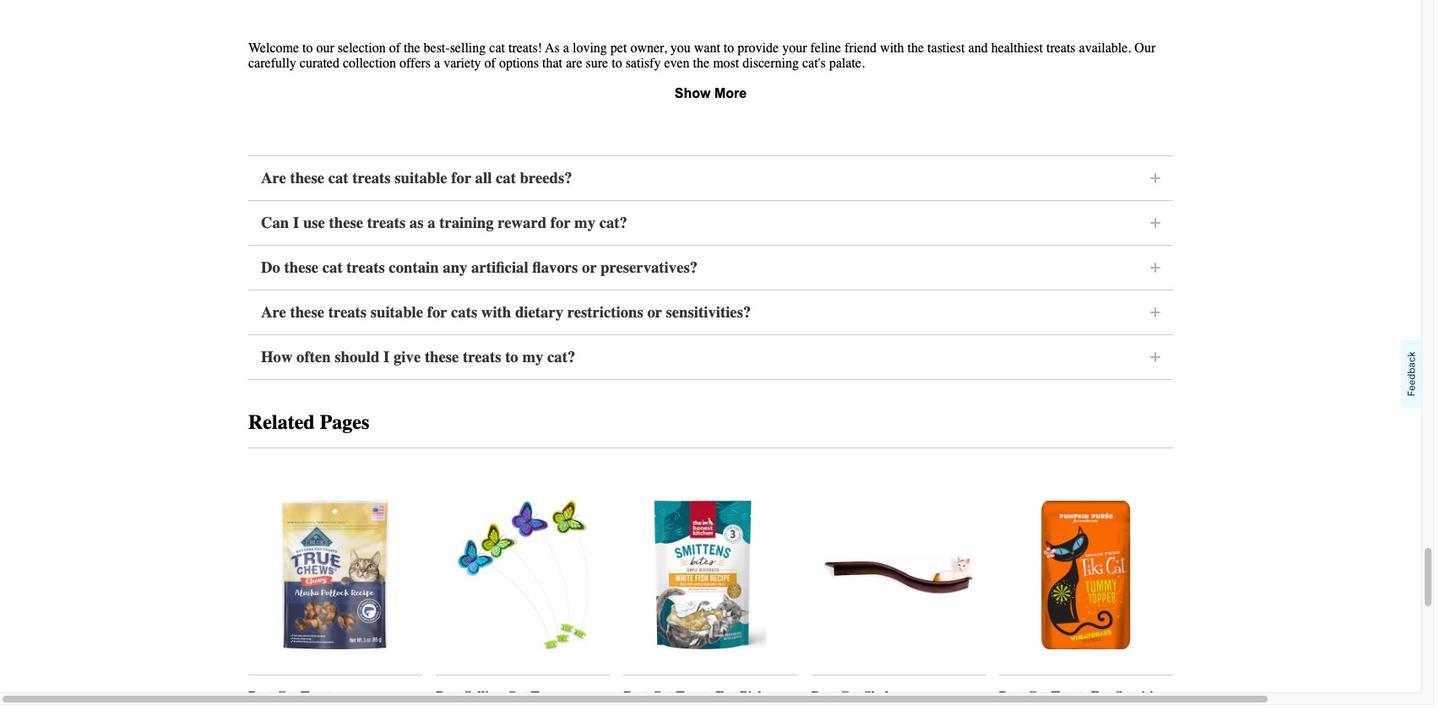 Task type: locate. For each thing, give the bounding box(es) containing it.
2 horizontal spatial treats
[[1051, 689, 1088, 704]]

3 cat from the left
[[652, 689, 673, 704]]

best cat treats for picky cats
[[624, 689, 772, 705]]

0 vertical spatial i
[[293, 213, 299, 232]]

or down preservatives?
[[647, 303, 662, 322]]

1 vertical spatial or
[[647, 303, 662, 322]]

discerning
[[743, 55, 799, 71]]

are down do
[[261, 303, 286, 322]]

5 cat from the left
[[1027, 689, 1048, 704]]

suitable up the 'as'
[[395, 169, 447, 187]]

of right selection
[[389, 40, 400, 55]]

shelves
[[864, 689, 907, 704]]

3 treats from the left
[[1051, 689, 1088, 704]]

1 best from the left
[[248, 689, 273, 704]]

treats for best cat treats for sensitive stomachs
[[1051, 689, 1088, 704]]

variety
[[444, 55, 481, 71]]

a
[[563, 40, 569, 55], [434, 55, 440, 71], [428, 213, 435, 232]]

with
[[880, 40, 904, 55], [481, 303, 511, 322]]

are up can
[[261, 169, 286, 187]]

the
[[404, 40, 420, 55], [908, 40, 924, 55], [693, 55, 710, 71]]

treats inside best cat treats for sensitive stomachs
[[1051, 689, 1088, 704]]

can i use these treats as a training reward for my cat? link
[[261, 213, 1161, 232]]

for left all
[[451, 169, 471, 187]]

1 horizontal spatial i
[[383, 348, 390, 366]]

1 horizontal spatial with
[[880, 40, 904, 55]]

i left use
[[293, 213, 299, 232]]

for left picky
[[716, 689, 737, 704]]

can i use these treats as a training reward for my cat?
[[261, 213, 628, 232]]

best for best cat shelves
[[811, 689, 836, 704]]

are
[[261, 169, 286, 187], [261, 303, 286, 322]]

treats for best cat treats for picky cats
[[676, 689, 712, 704]]

1 vertical spatial for
[[551, 213, 571, 232]]

1 vertical spatial suitable
[[371, 303, 423, 322]]

0 vertical spatial my
[[574, 213, 596, 232]]

0 horizontal spatial of
[[389, 40, 400, 55]]

to right sure
[[612, 55, 622, 71]]

for right 'reward'
[[551, 213, 571, 232]]

curated
[[300, 55, 339, 71]]

2 treats from the left
[[676, 689, 712, 704]]

0 horizontal spatial for
[[716, 689, 737, 704]]

these up often
[[290, 303, 324, 322]]

1 vertical spatial cat?
[[547, 348, 575, 366]]

cat for best cat shelves
[[840, 689, 861, 704]]

these for are these treats suitable for cats with dietary restrictions or sensitivities?
[[290, 303, 324, 322]]

of right variety
[[484, 55, 496, 71]]

2 best from the left
[[436, 689, 461, 704]]

i left give
[[383, 348, 390, 366]]

treats
[[301, 689, 337, 704], [676, 689, 712, 704], [1051, 689, 1088, 704]]

2 vertical spatial for
[[427, 303, 447, 322]]

sensitive
[[1115, 689, 1166, 704]]

5 best from the left
[[999, 689, 1024, 704]]

feedback image
[[1401, 340, 1422, 408]]

as
[[410, 213, 424, 232]]

to left our
[[302, 40, 313, 55]]

show more
[[675, 86, 747, 100]]

selling
[[450, 40, 486, 55]]

2 for from the left
[[1091, 689, 1112, 704]]

1 horizontal spatial for
[[1091, 689, 1112, 704]]

for inside best cat treats for picky cats
[[716, 689, 737, 704]]

with right friend
[[880, 40, 904, 55]]

welcome
[[248, 40, 299, 55]]

offers
[[400, 55, 431, 71]]

0 vertical spatial cat?
[[599, 213, 628, 232]]

0 vertical spatial are
[[261, 169, 286, 187]]

4 best from the left
[[811, 689, 836, 704]]

best selling cat toys
[[436, 689, 557, 704]]

best inside best cat treats for sensitive stomachs
[[999, 689, 1024, 704]]

best for best cat treats for sensitive stomachs
[[999, 689, 1024, 704]]

are for are these cat treats suitable for all cat breeds?
[[261, 169, 286, 187]]

cat?
[[599, 213, 628, 232], [547, 348, 575, 366]]

options
[[499, 55, 539, 71]]

or right flavors
[[582, 258, 597, 277]]

that
[[542, 55, 563, 71]]

0 horizontal spatial or
[[582, 258, 597, 277]]

these
[[290, 169, 324, 187], [329, 213, 363, 232], [284, 258, 319, 277], [290, 303, 324, 322], [425, 348, 459, 366]]

any
[[443, 258, 467, 277]]

1 vertical spatial with
[[481, 303, 511, 322]]

owner,
[[630, 40, 667, 55]]

2 are from the top
[[261, 303, 286, 322]]

the right 'even'
[[693, 55, 710, 71]]

1 horizontal spatial for
[[451, 169, 471, 187]]

or
[[582, 258, 597, 277], [647, 303, 662, 322]]

0 horizontal spatial the
[[404, 40, 420, 55]]

the left best-
[[404, 40, 420, 55]]

treats inside best cat treats for picky cats
[[676, 689, 712, 704]]

you
[[670, 40, 691, 55]]

1 are from the top
[[261, 169, 286, 187]]

for inside best cat treats for sensitive stomachs
[[1091, 689, 1112, 704]]

my down dietary
[[522, 348, 543, 366]]

best inside the best cat shelves link
[[811, 689, 836, 704]]

0 vertical spatial for
[[451, 169, 471, 187]]

these right do
[[284, 258, 319, 277]]

0 vertical spatial with
[[880, 40, 904, 55]]

cat for best cat treats for picky cats
[[652, 689, 673, 704]]

1 horizontal spatial treats
[[676, 689, 712, 704]]

1 vertical spatial i
[[383, 348, 390, 366]]

1 cat from the left
[[276, 689, 298, 704]]

2 cat from the left
[[507, 689, 528, 704]]

to
[[302, 40, 313, 55], [724, 40, 734, 55], [612, 55, 622, 71], [505, 348, 518, 366]]

these up use
[[290, 169, 324, 187]]

to right want
[[724, 40, 734, 55]]

best cat treats image
[[261, 501, 410, 649]]

cat inside best cat treats for picky cats
[[652, 689, 673, 704]]

of
[[389, 40, 400, 55], [484, 55, 496, 71]]

feline
[[810, 40, 841, 55]]

with right cats
[[481, 303, 511, 322]]

treats
[[1046, 40, 1076, 55], [352, 169, 391, 187], [367, 213, 406, 232], [347, 258, 385, 277], [328, 303, 367, 322], [463, 348, 501, 366]]

often
[[297, 348, 331, 366]]

best-
[[424, 40, 450, 55]]

0 horizontal spatial for
[[427, 303, 447, 322]]

contain
[[389, 258, 439, 277]]

best cat treats for sensitive stomachs image
[[1012, 501, 1160, 649]]

my
[[574, 213, 596, 232], [522, 348, 543, 366]]

are these treats suitable for cats with dietary restrictions or sensitivities?
[[261, 303, 751, 322]]

0 horizontal spatial with
[[481, 303, 511, 322]]

cat? down dietary
[[547, 348, 575, 366]]

best inside best selling cat toys link
[[436, 689, 461, 704]]

i
[[293, 213, 299, 232], [383, 348, 390, 366]]

best inside best cat treats for picky cats
[[624, 689, 648, 704]]

best inside best cat treats link
[[248, 689, 273, 704]]

1 vertical spatial my
[[522, 348, 543, 366]]

the left tastiest
[[908, 40, 924, 55]]

1 horizontal spatial or
[[647, 303, 662, 322]]

3 best from the left
[[624, 689, 648, 704]]

best
[[248, 689, 273, 704], [436, 689, 461, 704], [624, 689, 648, 704], [811, 689, 836, 704], [999, 689, 1024, 704]]

1 vertical spatial are
[[261, 303, 286, 322]]

for left cats
[[427, 303, 447, 322]]

for for sensitive
[[1091, 689, 1112, 704]]

more
[[715, 86, 747, 100]]

for for picky
[[716, 689, 737, 704]]

best selling cat toys image
[[449, 501, 597, 649]]

4 cat from the left
[[840, 689, 861, 704]]

suitable
[[395, 169, 447, 187], [371, 303, 423, 322]]

for
[[451, 169, 471, 187], [551, 213, 571, 232], [427, 303, 447, 322]]

0 horizontal spatial treats
[[301, 689, 337, 704]]

for left sensitive
[[1091, 689, 1112, 704]]

do
[[261, 258, 280, 277]]

1 horizontal spatial my
[[574, 213, 596, 232]]

cat? up preservatives?
[[599, 213, 628, 232]]

are
[[566, 55, 582, 71]]

0 horizontal spatial my
[[522, 348, 543, 366]]

1 treats from the left
[[301, 689, 337, 704]]

selling
[[464, 689, 503, 704]]

all
[[475, 169, 492, 187]]

my up flavors
[[574, 213, 596, 232]]

stomachs
[[999, 704, 1055, 705]]

1 for from the left
[[716, 689, 737, 704]]

for
[[716, 689, 737, 704], [1091, 689, 1112, 704]]

your
[[782, 40, 807, 55]]

to down are these treats suitable for cats with dietary restrictions or sensitivities? on the top of the page
[[505, 348, 518, 366]]

cat inside best cat treats for sensitive stomachs
[[1027, 689, 1048, 704]]

suitable up give
[[371, 303, 423, 322]]

best for best selling cat toys
[[436, 689, 461, 704]]

pages
[[320, 410, 369, 434]]



Task type: describe. For each thing, give the bounding box(es) containing it.
training
[[439, 213, 494, 232]]

2 horizontal spatial the
[[908, 40, 924, 55]]

give
[[394, 348, 421, 366]]

best cat shelves link
[[811, 475, 986, 705]]

these for do these cat treats contain any artificial flavors or preservatives?
[[284, 258, 319, 277]]

show more button
[[675, 86, 747, 101]]

reward
[[498, 213, 547, 232]]

0 vertical spatial or
[[582, 258, 597, 277]]

most
[[713, 55, 739, 71]]

best for best cat treats for picky cats
[[624, 689, 648, 704]]

collection
[[343, 55, 396, 71]]

flavors
[[532, 258, 578, 277]]

treats!
[[508, 40, 542, 55]]

how often should i give these treats to my cat?
[[261, 348, 575, 366]]

show
[[675, 86, 711, 100]]

best for best cat treats
[[248, 689, 273, 704]]

are for are these treats suitable for cats with dietary restrictions or sensitivities?
[[261, 303, 286, 322]]

restrictions
[[567, 303, 643, 322]]

are these cat treats suitable for all cat breeds? link
[[261, 169, 1161, 187]]

1 horizontal spatial of
[[484, 55, 496, 71]]

available.
[[1079, 40, 1131, 55]]

cat for best cat treats for sensitive stomachs
[[1027, 689, 1048, 704]]

selection
[[338, 40, 386, 55]]

sure
[[586, 55, 608, 71]]

these for are these cat treats suitable for all cat breeds?
[[290, 169, 324, 187]]

cat inside welcome to our selection of the best-selling cat treats! as a loving pet owner, you want to provide your feline friend with the tastiest and healthiest treats available. our carefully curated collection offers a variety of options that are sure to satisfy even the most discerning cat's palate.
[[489, 40, 505, 55]]

should
[[335, 348, 380, 366]]

can
[[261, 213, 289, 232]]

cats
[[451, 303, 477, 322]]

best cat shelves image
[[824, 501, 973, 649]]

do these cat treats contain any artificial flavors or preservatives?
[[261, 258, 698, 277]]

carefully
[[248, 55, 296, 71]]

picky
[[740, 689, 772, 704]]

best cat treats for sensitive stomachs
[[999, 689, 1166, 705]]

best cat treats
[[248, 689, 337, 704]]

artificial
[[471, 258, 528, 277]]

best cat treats link
[[248, 475, 422, 705]]

satisfy
[[626, 55, 661, 71]]

pet
[[611, 40, 627, 55]]

our
[[316, 40, 334, 55]]

best cat shelves
[[811, 689, 907, 704]]

best cat treats for sensitive stomachs link
[[999, 475, 1173, 705]]

do these cat treats contain any artificial flavors or preservatives? link
[[261, 258, 1161, 277]]

cats
[[624, 704, 650, 705]]

0 vertical spatial suitable
[[395, 169, 447, 187]]

are these treats suitable for cats with dietary restrictions or sensitivities? link
[[261, 303, 1161, 322]]

even
[[664, 55, 690, 71]]

toys
[[531, 689, 557, 704]]

best selling cat toys link
[[436, 475, 610, 705]]

with inside welcome to our selection of the best-selling cat treats! as a loving pet owner, you want to provide your feline friend with the tastiest and healthiest treats available. our carefully curated collection offers a variety of options that are sure to satisfy even the most discerning cat's palate.
[[880, 40, 904, 55]]

use
[[303, 213, 325, 232]]

our
[[1135, 40, 1156, 55]]

these right use
[[329, 213, 363, 232]]

breeds?
[[520, 169, 572, 187]]

how
[[261, 348, 293, 366]]

welcome to our selection of the best-selling cat treats! as a loving pet owner, you want to provide your feline friend with the tastiest and healthiest treats available. our carefully curated collection offers a variety of options that are sure to satisfy even the most discerning cat's palate.
[[248, 40, 1156, 71]]

friend
[[845, 40, 877, 55]]

a right offers
[[434, 55, 440, 71]]

a right the 'as'
[[428, 213, 435, 232]]

how often should i give these treats to my cat? link
[[261, 348, 1161, 366]]

0 horizontal spatial cat?
[[547, 348, 575, 366]]

want
[[694, 40, 720, 55]]

best cat treats for picky cats image
[[636, 501, 785, 649]]

and
[[968, 40, 988, 55]]

loving
[[573, 40, 607, 55]]

1 horizontal spatial the
[[693, 55, 710, 71]]

cat for best cat treats
[[276, 689, 298, 704]]

cat's
[[802, 55, 826, 71]]

2 horizontal spatial for
[[551, 213, 571, 232]]

dietary
[[515, 303, 563, 322]]

preservatives?
[[601, 258, 698, 277]]

tastiest
[[928, 40, 965, 55]]

0 horizontal spatial i
[[293, 213, 299, 232]]

sensitivities?
[[666, 303, 751, 322]]

related
[[248, 410, 315, 434]]

these right give
[[425, 348, 459, 366]]

as
[[545, 40, 560, 55]]

treats for best cat treats
[[301, 689, 337, 704]]

provide
[[738, 40, 779, 55]]

palate.
[[829, 55, 865, 71]]

best cat treats for picky cats link
[[624, 475, 798, 705]]

healthiest
[[991, 40, 1043, 55]]

treats inside welcome to our selection of the best-selling cat treats! as a loving pet owner, you want to provide your feline friend with the tastiest and healthiest treats available. our carefully curated collection offers a variety of options that are sure to satisfy even the most discerning cat's palate.
[[1046, 40, 1076, 55]]

are these cat treats suitable for all cat breeds?
[[261, 169, 572, 187]]

related pages
[[248, 410, 369, 434]]

1 horizontal spatial cat?
[[599, 213, 628, 232]]

a right "as" on the top left
[[563, 40, 569, 55]]



Task type: vqa. For each thing, say whether or not it's contained in the screenshot.
Do these cat treats contain any artificial flavors or preservatives?
yes



